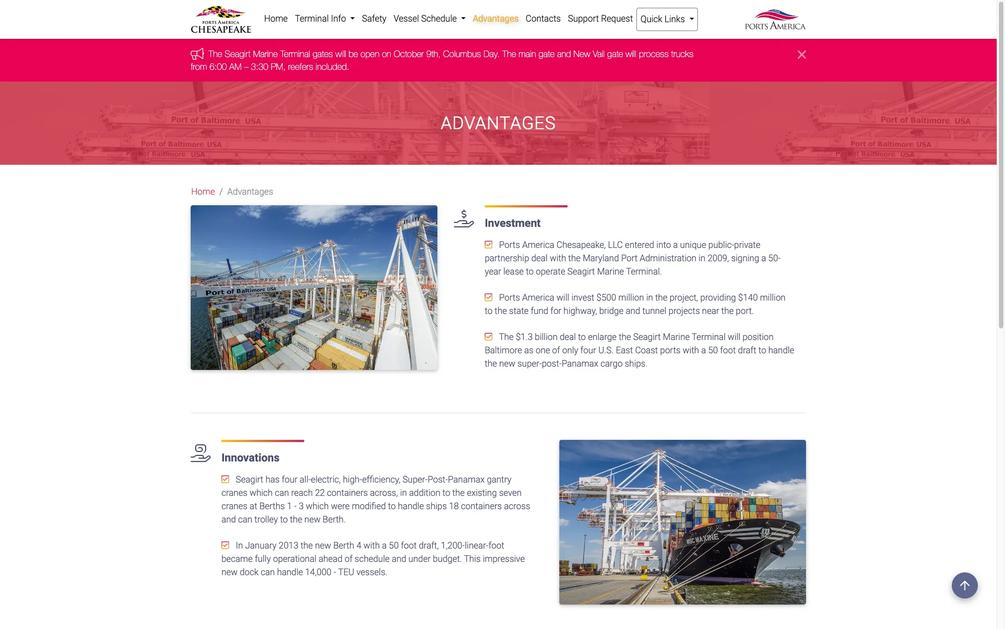 Task type: locate. For each thing, give the bounding box(es) containing it.
cranes down innovations
[[222, 488, 248, 498]]

the up 6:00
[[209, 49, 222, 59]]

llc
[[609, 240, 623, 250]]

2 america from the top
[[523, 293, 555, 303]]

1 horizontal spatial handle
[[398, 501, 424, 512]]

seagirt has four all-electric, high-efficiency, super-post-panamax gantry cranes which can reach 22 containers across, in addition to the existing seven cranes at berths 1 - 3 which were modified to handle ships 18 containers across and can trolley to the new berth.
[[222, 474, 531, 525]]

efficiency,
[[362, 474, 401, 485]]

america
[[523, 240, 555, 250], [523, 293, 555, 303]]

and left under
[[392, 554, 407, 564]]

1 vertical spatial of
[[345, 554, 353, 564]]

0 vertical spatial in
[[699, 253, 706, 264]]

post-
[[428, 474, 448, 485]]

0 horizontal spatial -
[[294, 501, 297, 512]]

ports
[[661, 345, 681, 356]]

- inside seagirt has four all-electric, high-efficiency, super-post-panamax gantry cranes which can reach 22 containers across, in addition to the existing seven cranes at berths 1 - 3 which were modified to handle ships 18 containers across and can trolley to the new berth.
[[294, 501, 297, 512]]

0 horizontal spatial check square image
[[222, 475, 229, 484]]

ports up partnership at top
[[500, 240, 520, 250]]

1 vertical spatial home
[[191, 187, 215, 197]]

0 horizontal spatial 50
[[389, 541, 399, 551]]

-
[[294, 501, 297, 512], [334, 567, 336, 578]]

ports
[[500, 240, 520, 250], [500, 293, 520, 303]]

handle down operational in the bottom of the page
[[277, 567, 303, 578]]

0 vertical spatial america
[[523, 240, 555, 250]]

ports for ports america chesapeake, llc entered into a unique public-private partnership deal with the maryland port administration in 2009, signing a 50- year lease to operate seagirt marine terminal.
[[500, 240, 520, 250]]

main
[[519, 49, 537, 59]]

in up 'tunnel'
[[647, 293, 654, 303]]

1 horizontal spatial -
[[334, 567, 336, 578]]

new down the became
[[222, 567, 238, 578]]

billion
[[535, 332, 558, 342]]

1 vertical spatial four
[[282, 474, 298, 485]]

and inside 'the seagirt marine terminal gates will be open on october 9th, columbus day. the main gate and new vail gate will process trucks from 6:00 am – 3:30 pm, reefers included.'
[[558, 49, 572, 59]]

0 vertical spatial home
[[264, 13, 288, 24]]

1 horizontal spatial four
[[581, 345, 597, 356]]

quick links link
[[637, 8, 699, 31]]

foot up under
[[401, 541, 417, 551]]

0 horizontal spatial which
[[250, 488, 273, 498]]

0 vertical spatial terminal
[[295, 13, 329, 24]]

budget.
[[433, 554, 462, 564]]

can up 1 in the left bottom of the page
[[275, 488, 289, 498]]

four left 'all-'
[[282, 474, 298, 485]]

reach
[[291, 488, 313, 498]]

1 horizontal spatial foot
[[489, 541, 505, 551]]

fully
[[255, 554, 271, 564]]

check square image
[[485, 293, 493, 302], [485, 332, 493, 341], [222, 541, 229, 550]]

unique
[[681, 240, 707, 250]]

the seagirt marine terminal gates will be open on october 9th, columbus day. the main gate and new vail gate will process trucks from 6:00 am – 3:30 pm, reefers included. link
[[191, 49, 694, 71]]

foot up impressive
[[489, 541, 505, 551]]

schedule
[[422, 13, 457, 24]]

and inside in january 2013 the new berth 4 with a 50 foot draft, 1,200-linear-foot became fully operational ahead of schedule and under budget. this impressive new dock can handle 14,000 - teu vessels.
[[392, 554, 407, 564]]

baltimore
[[485, 345, 523, 356]]

super-
[[403, 474, 428, 485]]

operational
[[273, 554, 317, 564]]

seagirt down maryland
[[568, 266, 596, 277]]

can down "at" in the bottom left of the page
[[238, 514, 253, 525]]

handle down position
[[769, 345, 795, 356]]

one
[[536, 345, 551, 356]]

a up schedule
[[382, 541, 387, 551]]

1 vertical spatial panamax
[[448, 474, 485, 485]]

the inside the $1.3 billion deal to enlarge the seagirt marine terminal will position baltimore as one of only four u.s. east coast ports with a 50 foot draft to handle the new super-post-panamax cargo ships.
[[499, 332, 514, 342]]

handle down 'addition'
[[398, 501, 424, 512]]

2 vertical spatial handle
[[277, 567, 303, 578]]

1 vertical spatial 50
[[389, 541, 399, 551]]

0 horizontal spatial deal
[[532, 253, 548, 264]]

1 vertical spatial deal
[[560, 332, 576, 342]]

1 horizontal spatial with
[[550, 253, 567, 264]]

1 horizontal spatial panamax
[[562, 359, 599, 369]]

close image
[[798, 48, 807, 61]]

marine up 3:30
[[253, 49, 278, 59]]

seagirt up am
[[225, 49, 251, 59]]

the seagirt marine terminal gates will be open on october 9th, columbus day. the main gate and new vail gate will process trucks from 6:00 am – 3:30 pm, reefers included. alert
[[0, 39, 998, 82]]

ports inside ports america chesapeake, llc entered into a unique public-private partnership deal with the maryland port administration in 2009, signing a 50- year lease to operate seagirt marine terminal.
[[500, 240, 520, 250]]

of inside in january 2013 the new berth 4 with a 50 foot draft, 1,200-linear-foot became fully operational ahead of schedule and under budget. this impressive new dock can handle 14,000 - teu vessels.
[[345, 554, 353, 564]]

2 horizontal spatial marine
[[664, 332, 690, 342]]

- left teu
[[334, 567, 336, 578]]

1 horizontal spatial million
[[761, 293, 786, 303]]

0 vertical spatial with
[[550, 253, 567, 264]]

0 horizontal spatial panamax
[[448, 474, 485, 485]]

0 vertical spatial containers
[[327, 488, 368, 498]]

0 horizontal spatial home
[[191, 187, 215, 197]]

electric,
[[311, 474, 341, 485]]

ports up state
[[500, 293, 520, 303]]

1 vertical spatial america
[[523, 293, 555, 303]]

deal up "only"
[[560, 332, 576, 342]]

containers down existing
[[461, 501, 502, 512]]

0 vertical spatial check square image
[[485, 293, 493, 302]]

2 vertical spatial advantages
[[228, 187, 273, 197]]

pm,
[[271, 61, 286, 71]]

in down unique
[[699, 253, 706, 264]]

1 horizontal spatial deal
[[560, 332, 576, 342]]

0 vertical spatial ports
[[500, 240, 520, 250]]

containers down high-
[[327, 488, 368, 498]]

seagirt up coast
[[634, 332, 661, 342]]

of up teu
[[345, 554, 353, 564]]

- right 1 in the left bottom of the page
[[294, 501, 297, 512]]

new
[[500, 359, 516, 369], [305, 514, 321, 525], [315, 541, 331, 551], [222, 567, 238, 578]]

check square image up baltimore
[[485, 332, 493, 341]]

the down 3
[[290, 514, 303, 525]]

ports america will invest $500 million in the project, providing $140 million to the state fund for highway, bridge and tunnel projects near the port.
[[485, 293, 786, 316]]

1 vertical spatial terminal
[[281, 49, 310, 59]]

seagirt inside the $1.3 billion deal to enlarge the seagirt marine terminal will position baltimore as one of only four u.s. east coast ports with a 50 foot draft to handle the new super-post-panamax cargo ships.
[[634, 332, 661, 342]]

four left 'u.s.'
[[581, 345, 597, 356]]

1 vertical spatial with
[[683, 345, 700, 356]]

0 horizontal spatial with
[[364, 541, 380, 551]]

new down baltimore
[[500, 359, 516, 369]]

check square image for innovations
[[222, 541, 229, 550]]

america up fund
[[523, 293, 555, 303]]

ports america chesapeake, llc entered into a unique public-private partnership deal with the maryland port administration in 2009, signing a 50- year lease to operate seagirt marine terminal.
[[485, 240, 781, 277]]

maryland
[[583, 253, 620, 264]]

2 vertical spatial check square image
[[222, 541, 229, 550]]

2 vertical spatial in
[[400, 488, 407, 498]]

50
[[709, 345, 719, 356], [389, 541, 399, 551]]

1 horizontal spatial marine
[[598, 266, 625, 277]]

0 horizontal spatial four
[[282, 474, 298, 485]]

0 vertical spatial -
[[294, 501, 297, 512]]

2 horizontal spatial with
[[683, 345, 700, 356]]

advantages link
[[470, 8, 523, 30]]

containers
[[327, 488, 368, 498], [461, 501, 502, 512]]

cranes
[[222, 488, 248, 498], [222, 501, 248, 512]]

ports inside ports america will invest $500 million in the project, providing $140 million to the state fund for highway, bridge and tunnel projects near the port.
[[500, 293, 520, 303]]

columbus
[[443, 49, 481, 59]]

0 horizontal spatial containers
[[327, 488, 368, 498]]

0 vertical spatial which
[[250, 488, 273, 498]]

gantry
[[487, 474, 512, 485]]

four inside seagirt has four all-electric, high-efficiency, super-post-panamax gantry cranes which can reach 22 containers across, in addition to the existing seven cranes at berths 1 - 3 which were modified to handle ships 18 containers across and can trolley to the new berth.
[[282, 474, 298, 485]]

with inside the $1.3 billion deal to enlarge the seagirt marine terminal will position baltimore as one of only four u.s. east coast ports with a 50 foot draft to handle the new super-post-panamax cargo ships.
[[683, 345, 700, 356]]

ships
[[426, 501, 447, 512]]

the up operational in the bottom of the page
[[301, 541, 313, 551]]

4
[[357, 541, 362, 551]]

panamax inside seagirt has four all-electric, high-efficiency, super-post-panamax gantry cranes which can reach 22 containers across, in addition to the existing seven cranes at berths 1 - 3 which were modified to handle ships 18 containers across and can trolley to the new berth.
[[448, 474, 485, 485]]

0 vertical spatial cranes
[[222, 488, 248, 498]]

four
[[581, 345, 597, 356], [282, 474, 298, 485]]

1 horizontal spatial in
[[647, 293, 654, 303]]

check square image
[[485, 240, 493, 249], [222, 475, 229, 484]]

foot left draft
[[721, 345, 737, 356]]

gate right main
[[539, 49, 555, 59]]

14,000
[[305, 567, 332, 578]]

the down chesapeake,
[[569, 253, 581, 264]]

2 million from the left
[[761, 293, 786, 303]]

1 horizontal spatial home
[[264, 13, 288, 24]]

0 horizontal spatial handle
[[277, 567, 303, 578]]

2 vertical spatial marine
[[664, 332, 690, 342]]

which up "at" in the bottom left of the page
[[250, 488, 273, 498]]

50 up schedule
[[389, 541, 399, 551]]

in
[[699, 253, 706, 264], [647, 293, 654, 303], [400, 488, 407, 498]]

panamax down "only"
[[562, 359, 599, 369]]

check square image down innovations
[[222, 475, 229, 484]]

and
[[558, 49, 572, 59], [626, 306, 641, 316], [222, 514, 236, 525], [392, 554, 407, 564]]

0 vertical spatial panamax
[[562, 359, 599, 369]]

0 horizontal spatial gate
[[539, 49, 555, 59]]

which down 22
[[306, 501, 329, 512]]

foot inside the $1.3 billion deal to enlarge the seagirt marine terminal will position baltimore as one of only four u.s. east coast ports with a 50 foot draft to handle the new super-post-panamax cargo ships.
[[721, 345, 737, 356]]

advantages
[[473, 13, 519, 24], [441, 113, 557, 134], [228, 187, 273, 197]]

a right "ports"
[[702, 345, 707, 356]]

1 horizontal spatial which
[[306, 501, 329, 512]]

projects
[[669, 306, 700, 316]]

gate
[[539, 49, 555, 59], [608, 49, 624, 59]]

1 vertical spatial can
[[238, 514, 253, 525]]

1 horizontal spatial of
[[553, 345, 561, 356]]

terminal inside the $1.3 billion deal to enlarge the seagirt marine terminal will position baltimore as one of only four u.s. east coast ports with a 50 foot draft to handle the new super-post-panamax cargo ships.
[[692, 332, 726, 342]]

innovations
[[222, 451, 280, 465]]

in down 'super-'
[[400, 488, 407, 498]]

1 vertical spatial marine
[[598, 266, 625, 277]]

terminal left info
[[295, 13, 329, 24]]

across
[[505, 501, 531, 512]]

1 horizontal spatial check square image
[[485, 240, 493, 249]]

and up in
[[222, 514, 236, 525]]

1 ports from the top
[[500, 240, 520, 250]]

0 vertical spatial four
[[581, 345, 597, 356]]

existing
[[467, 488, 497, 498]]

to right lease
[[526, 266, 534, 277]]

to down position
[[759, 345, 767, 356]]

to left state
[[485, 306, 493, 316]]

as
[[525, 345, 534, 356]]

with inside ports america chesapeake, llc entered into a unique public-private partnership deal with the maryland port administration in 2009, signing a 50- year lease to operate seagirt marine terminal.
[[550, 253, 567, 264]]

the up east
[[619, 332, 632, 342]]

0 horizontal spatial marine
[[253, 49, 278, 59]]

1 vertical spatial ports
[[500, 293, 520, 303]]

50 left draft
[[709, 345, 719, 356]]

1 america from the top
[[523, 240, 555, 250]]

can inside in january 2013 the new berth 4 with a 50 foot draft, 1,200-linear-foot became fully operational ahead of schedule and under budget. this impressive new dock can handle 14,000 - teu vessels.
[[261, 567, 275, 578]]

$140
[[739, 293, 758, 303]]

new
[[574, 49, 591, 59]]

foot
[[721, 345, 737, 356], [401, 541, 417, 551], [489, 541, 505, 551]]

2 horizontal spatial in
[[699, 253, 706, 264]]

will up for
[[557, 293, 570, 303]]

new left berth.
[[305, 514, 321, 525]]

0 horizontal spatial million
[[619, 293, 645, 303]]

panamax up existing
[[448, 474, 485, 485]]

1 vertical spatial containers
[[461, 501, 502, 512]]

the inside in january 2013 the new berth 4 with a 50 foot draft, 1,200-linear-foot became fully operational ahead of schedule and under budget. this impressive new dock can handle 14,000 - teu vessels.
[[301, 541, 313, 551]]

marine up "ports"
[[664, 332, 690, 342]]

to up "only"
[[579, 332, 586, 342]]

can down fully
[[261, 567, 275, 578]]

1 vertical spatial cranes
[[222, 501, 248, 512]]

2 vertical spatial with
[[364, 541, 380, 551]]

vessel schedule
[[394, 13, 459, 24]]

a inside in january 2013 the new berth 4 with a 50 foot draft, 1,200-linear-foot became fully operational ahead of schedule and under budget. this impressive new dock can handle 14,000 - teu vessels.
[[382, 541, 387, 551]]

america inside ports america will invest $500 million in the project, providing $140 million to the state fund for highway, bridge and tunnel projects near the port.
[[523, 293, 555, 303]]

2 horizontal spatial foot
[[721, 345, 737, 356]]

cranes left "at" in the bottom left of the page
[[222, 501, 248, 512]]

1 vertical spatial check square image
[[222, 475, 229, 484]]

0 vertical spatial marine
[[253, 49, 278, 59]]

berth
[[334, 541, 355, 551]]

and left new
[[558, 49, 572, 59]]

marine down maryland
[[598, 266, 625, 277]]

of right the one
[[553, 345, 561, 356]]

the left state
[[495, 306, 507, 316]]

support
[[568, 13, 599, 24]]

1 horizontal spatial 50
[[709, 345, 719, 356]]

vessel schedule link
[[390, 8, 470, 30]]

to down 1 in the left bottom of the page
[[280, 514, 288, 525]]

safety link
[[359, 8, 390, 30]]

terminal up reefers
[[281, 49, 310, 59]]

0 vertical spatial home link
[[261, 8, 292, 30]]

terminal down "near"
[[692, 332, 726, 342]]

0 vertical spatial check square image
[[485, 240, 493, 249]]

seagirt
[[225, 49, 251, 59], [568, 266, 596, 277], [634, 332, 661, 342], [236, 474, 264, 485]]

0 horizontal spatial of
[[345, 554, 353, 564]]

1
[[287, 501, 292, 512]]

the seagirt marine terminal gates will be open on october 9th, columbus day. the main gate and new vail gate will process trucks from 6:00 am – 3:30 pm, reefers included.
[[191, 49, 694, 71]]

0 horizontal spatial home link
[[191, 185, 215, 199]]

to
[[526, 266, 534, 277], [485, 306, 493, 316], [579, 332, 586, 342], [759, 345, 767, 356], [443, 488, 451, 498], [388, 501, 396, 512], [280, 514, 288, 525]]

america up operate
[[523, 240, 555, 250]]

with right 4
[[364, 541, 380, 551]]

handle
[[769, 345, 795, 356], [398, 501, 424, 512], [277, 567, 303, 578]]

operate
[[536, 266, 566, 277]]

and left 'tunnel'
[[626, 306, 641, 316]]

million right $140
[[761, 293, 786, 303]]

2 ports from the top
[[500, 293, 520, 303]]

impressive
[[483, 554, 525, 564]]

seagirt inside 'the seagirt marine terminal gates will be open on october 9th, columbus day. the main gate and new vail gate will process trucks from 6:00 am – 3:30 pm, reefers included.'
[[225, 49, 251, 59]]

1 vertical spatial -
[[334, 567, 336, 578]]

deal up operate
[[532, 253, 548, 264]]

home link
[[261, 8, 292, 30], [191, 185, 215, 199]]

america inside ports america chesapeake, llc entered into a unique public-private partnership deal with the maryland port administration in 2009, signing a 50- year lease to operate seagirt marine terminal.
[[523, 240, 555, 250]]

1 horizontal spatial gate
[[608, 49, 624, 59]]

of
[[553, 345, 561, 356], [345, 554, 353, 564]]

were
[[331, 501, 350, 512]]

50 inside the $1.3 billion deal to enlarge the seagirt marine terminal will position baltimore as one of only four u.s. east coast ports with a 50 foot draft to handle the new super-post-panamax cargo ships.
[[709, 345, 719, 356]]

check square image left in
[[222, 541, 229, 550]]

- inside in january 2013 the new berth 4 with a 50 foot draft, 1,200-linear-foot became fully operational ahead of schedule and under budget. this impressive new dock can handle 14,000 - teu vessels.
[[334, 567, 336, 578]]

check square image down year
[[485, 293, 493, 302]]

2 vertical spatial can
[[261, 567, 275, 578]]

fund
[[531, 306, 549, 316]]

the right the day.
[[503, 49, 517, 59]]

support request link
[[565, 8, 637, 30]]

will up draft
[[728, 332, 741, 342]]

seagirt down innovations
[[236, 474, 264, 485]]

with inside in january 2013 the new berth 4 with a 50 foot draft, 1,200-linear-foot became fully operational ahead of schedule and under budget. this impressive new dock can handle 14,000 - teu vessels.
[[364, 541, 380, 551]]

gate right vail on the top right of page
[[608, 49, 624, 59]]

america for chesapeake,
[[523, 240, 555, 250]]

the up baltimore
[[499, 332, 514, 342]]

home inside "link"
[[264, 13, 288, 24]]

2 vertical spatial terminal
[[692, 332, 726, 342]]

1 vertical spatial handle
[[398, 501, 424, 512]]

with right "ports"
[[683, 345, 700, 356]]

marine
[[253, 49, 278, 59], [598, 266, 625, 277], [664, 332, 690, 342]]

million up bridge
[[619, 293, 645, 303]]

0 vertical spatial 50
[[709, 345, 719, 356]]

ships.
[[625, 359, 648, 369]]

50-
[[769, 253, 781, 264]]

0 vertical spatial handle
[[769, 345, 795, 356]]

check square image up partnership at top
[[485, 240, 493, 249]]

2 horizontal spatial handle
[[769, 345, 795, 356]]

the down baltimore
[[485, 359, 497, 369]]

1 vertical spatial in
[[647, 293, 654, 303]]

the down 'providing'
[[722, 306, 734, 316]]

position
[[743, 332, 774, 342]]

0 vertical spatial deal
[[532, 253, 548, 264]]

0 vertical spatial of
[[553, 345, 561, 356]]

with up operate
[[550, 253, 567, 264]]

0 horizontal spatial in
[[400, 488, 407, 498]]



Task type: vqa. For each thing, say whether or not it's contained in the screenshot.
topmost 50
yes



Task type: describe. For each thing, give the bounding box(es) containing it.
22
[[315, 488, 325, 498]]

schedule
[[355, 554, 390, 564]]

1 horizontal spatial home link
[[261, 8, 292, 30]]

handle inside in january 2013 the new berth 4 with a 50 foot draft, 1,200-linear-foot became fully operational ahead of schedule and under budget. this impressive new dock can handle 14,000 - teu vessels.
[[277, 567, 303, 578]]

1 vertical spatial advantages
[[441, 113, 557, 134]]

reefers
[[288, 61, 313, 71]]

in inside ports america will invest $500 million in the project, providing $140 million to the state fund for highway, bridge and tunnel projects near the port.
[[647, 293, 654, 303]]

coast
[[636, 345, 659, 356]]

january
[[245, 541, 277, 551]]

be
[[349, 49, 358, 59]]

1 horizontal spatial containers
[[461, 501, 502, 512]]

new up ahead
[[315, 541, 331, 551]]

from
[[191, 61, 207, 71]]

will inside ports america will invest $500 million in the project, providing $140 million to the state fund for highway, bridge and tunnel projects near the port.
[[557, 293, 570, 303]]

investment
[[485, 216, 541, 230]]

linear-
[[465, 541, 489, 551]]

bridge
[[600, 306, 624, 316]]

1 gate from the left
[[539, 49, 555, 59]]

process
[[639, 49, 669, 59]]

handle inside seagirt has four all-electric, high-efficiency, super-post-panamax gantry cranes which can reach 22 containers across, in addition to the existing seven cranes at berths 1 - 3 which were modified to handle ships 18 containers across and can trolley to the new berth.
[[398, 501, 424, 512]]

1 vertical spatial which
[[306, 501, 329, 512]]

0 vertical spatial can
[[275, 488, 289, 498]]

new inside the $1.3 billion deal to enlarge the seagirt marine terminal will position baltimore as one of only four u.s. east coast ports with a 50 foot draft to handle the new super-post-panamax cargo ships.
[[500, 359, 516, 369]]

enlarge
[[589, 332, 617, 342]]

state
[[510, 306, 529, 316]]

only
[[563, 345, 579, 356]]

terminal inside 'the seagirt marine terminal gates will be open on october 9th, columbus day. the main gate and new vail gate will process trucks from 6:00 am – 3:30 pm, reefers included.'
[[281, 49, 310, 59]]

a inside the $1.3 billion deal to enlarge the seagirt marine terminal will position baltimore as one of only four u.s. east coast ports with a 50 foot draft to handle the new super-post-panamax cargo ships.
[[702, 345, 707, 356]]

to down across,
[[388, 501, 396, 512]]

1 million from the left
[[619, 293, 645, 303]]

vessels.
[[357, 567, 388, 578]]

chesapeake,
[[557, 240, 606, 250]]

the up the 18
[[453, 488, 465, 498]]

america for will
[[523, 293, 555, 303]]

project,
[[670, 293, 699, 303]]

seagirt inside seagirt has four all-electric, high-efficiency, super-post-panamax gantry cranes which can reach 22 containers across, in addition to the existing seven cranes at berths 1 - 3 which were modified to handle ships 18 containers across and can trolley to the new berth.
[[236, 474, 264, 485]]

to up the 18
[[443, 488, 451, 498]]

innovations image
[[560, 440, 807, 605]]

terminal info
[[295, 13, 349, 24]]

$500
[[597, 293, 617, 303]]

deal inside the $1.3 billion deal to enlarge the seagirt marine terminal will position baltimore as one of only four u.s. east coast ports with a 50 foot draft to handle the new super-post-panamax cargo ships.
[[560, 332, 576, 342]]

1 vertical spatial home link
[[191, 185, 215, 199]]

on
[[382, 49, 392, 59]]

entered
[[626, 240, 655, 250]]

u.s.
[[599, 345, 614, 356]]

in inside ports america chesapeake, llc entered into a unique public-private partnership deal with the maryland port administration in 2009, signing a 50- year lease to operate seagirt marine terminal.
[[699, 253, 706, 264]]

berth.
[[323, 514, 346, 525]]

will left the process
[[626, 49, 637, 59]]

providing
[[701, 293, 737, 303]]

gates
[[313, 49, 333, 59]]

the inside ports america chesapeake, llc entered into a unique public-private partnership deal with the maryland port administration in 2009, signing a 50- year lease to operate seagirt marine terminal.
[[569, 253, 581, 264]]

check square image for innovations
[[222, 475, 229, 484]]

home for the right home "link"
[[264, 13, 288, 24]]

into
[[657, 240, 672, 250]]

investment image
[[191, 205, 438, 370]]

new inside seagirt has four all-electric, high-efficiency, super-post-panamax gantry cranes which can reach 22 containers across, in addition to the existing seven cranes at berths 1 - 3 which were modified to handle ships 18 containers across and can trolley to the new berth.
[[305, 514, 321, 525]]

tunnel
[[643, 306, 667, 316]]

links
[[665, 14, 686, 24]]

handle inside the $1.3 billion deal to enlarge the seagirt marine terminal will position baltimore as one of only four u.s. east coast ports with a 50 foot draft to handle the new super-post-panamax cargo ships.
[[769, 345, 795, 356]]

cargo
[[601, 359, 623, 369]]

marine inside 'the seagirt marine terminal gates will be open on october 9th, columbus day. the main gate and new vail gate will process trucks from 6:00 am – 3:30 pm, reefers included.'
[[253, 49, 278, 59]]

draft,
[[419, 541, 439, 551]]

for
[[551, 306, 562, 316]]

9th,
[[427, 49, 441, 59]]

home for the bottom home "link"
[[191, 187, 215, 197]]

will left be
[[336, 49, 346, 59]]

open
[[361, 49, 380, 59]]

–
[[244, 61, 249, 71]]

became
[[222, 554, 253, 564]]

modified
[[352, 501, 386, 512]]

info
[[331, 13, 346, 24]]

terminal.
[[627, 266, 663, 277]]

seagirt inside ports america chesapeake, llc entered into a unique public-private partnership deal with the maryland port administration in 2009, signing a 50- year lease to operate seagirt marine terminal.
[[568, 266, 596, 277]]

port.
[[736, 306, 755, 316]]

marine inside ports america chesapeake, llc entered into a unique public-private partnership deal with the maryland port administration in 2009, signing a 50- year lease to operate seagirt marine terminal.
[[598, 266, 625, 277]]

bullhorn image
[[191, 48, 209, 60]]

dock
[[240, 567, 259, 578]]

trucks
[[672, 49, 694, 59]]

go to top image
[[953, 573, 979, 599]]

vail
[[593, 49, 605, 59]]

1 cranes from the top
[[222, 488, 248, 498]]

berths
[[260, 501, 285, 512]]

18
[[449, 501, 459, 512]]

seven
[[499, 488, 522, 498]]

four inside the $1.3 billion deal to enlarge the seagirt marine terminal will position baltimore as one of only four u.s. east coast ports with a 50 foot draft to handle the new super-post-panamax cargo ships.
[[581, 345, 597, 356]]

quick
[[641, 14, 663, 24]]

a right 'into'
[[674, 240, 679, 250]]

quick links
[[641, 14, 688, 24]]

check square image for investment
[[485, 240, 493, 249]]

teu
[[338, 567, 355, 578]]

public-
[[709, 240, 735, 250]]

and inside seagirt has four all-electric, high-efficiency, super-post-panamax gantry cranes which can reach 22 containers across, in addition to the existing seven cranes at berths 1 - 3 which were modified to handle ships 18 containers across and can trolley to the new berth.
[[222, 514, 236, 525]]

draft
[[739, 345, 757, 356]]

2 cranes from the top
[[222, 501, 248, 512]]

super-
[[518, 359, 542, 369]]

october
[[394, 49, 424, 59]]

am
[[229, 61, 242, 71]]

post-
[[542, 359, 562, 369]]

the up 'tunnel'
[[656, 293, 668, 303]]

$1.3
[[516, 332, 533, 342]]

terminal info link
[[292, 8, 359, 30]]

addition
[[409, 488, 441, 498]]

ports for ports america will invest $500 million in the project, providing $140 million to the state fund for highway, bridge and tunnel projects near the port.
[[500, 293, 520, 303]]

east
[[616, 345, 634, 356]]

marine inside the $1.3 billion deal to enlarge the seagirt marine terminal will position baltimore as one of only four u.s. east coast ports with a 50 foot draft to handle the new super-post-panamax cargo ships.
[[664, 332, 690, 342]]

deal inside ports america chesapeake, llc entered into a unique public-private partnership deal with the maryland port administration in 2009, signing a 50- year lease to operate seagirt marine terminal.
[[532, 253, 548, 264]]

the for $1.3
[[499, 332, 514, 342]]

50 inside in january 2013 the new berth 4 with a 50 foot draft, 1,200-linear-foot became fully operational ahead of schedule and under budget. this impressive new dock can handle 14,000 - teu vessels.
[[389, 541, 399, 551]]

6:00
[[210, 61, 227, 71]]

0 vertical spatial advantages
[[473, 13, 519, 24]]

2 gate from the left
[[608, 49, 624, 59]]

to inside ports america chesapeake, llc entered into a unique public-private partnership deal with the maryland port administration in 2009, signing a 50- year lease to operate seagirt marine terminal.
[[526, 266, 534, 277]]

of inside the $1.3 billion deal to enlarge the seagirt marine terminal will position baltimore as one of only four u.s. east coast ports with a 50 foot draft to handle the new super-post-panamax cargo ships.
[[553, 345, 561, 356]]

to inside ports america will invest $500 million in the project, providing $140 million to the state fund for highway, bridge and tunnel projects near the port.
[[485, 306, 493, 316]]

contacts
[[526, 13, 561, 24]]

3
[[299, 501, 304, 512]]

partnership
[[485, 253, 530, 264]]

in inside seagirt has four all-electric, high-efficiency, super-post-panamax gantry cranes which can reach 22 containers across, in addition to the existing seven cranes at berths 1 - 3 which were modified to handle ships 18 containers across and can trolley to the new berth.
[[400, 488, 407, 498]]

check square image for investment
[[485, 293, 493, 302]]

the $1.3 billion deal to enlarge the seagirt marine terminal will position baltimore as one of only four u.s. east coast ports with a 50 foot draft to handle the new super-post-panamax cargo ships.
[[485, 332, 795, 369]]

1,200-
[[441, 541, 465, 551]]

panamax inside the $1.3 billion deal to enlarge the seagirt marine terminal will position baltimore as one of only four u.s. east coast ports with a 50 foot draft to handle the new super-post-panamax cargo ships.
[[562, 359, 599, 369]]

and inside ports america will invest $500 million in the project, providing $140 million to the state fund for highway, bridge and tunnel projects near the port.
[[626, 306, 641, 316]]

1 vertical spatial check square image
[[485, 332, 493, 341]]

3:30
[[251, 61, 269, 71]]

trolley
[[255, 514, 278, 525]]

0 horizontal spatial foot
[[401, 541, 417, 551]]

this
[[464, 554, 481, 564]]

has
[[266, 474, 280, 485]]

request
[[602, 13, 634, 24]]

contacts link
[[523, 8, 565, 30]]

will inside the $1.3 billion deal to enlarge the seagirt marine terminal will position baltimore as one of only four u.s. east coast ports with a 50 foot draft to handle the new super-post-panamax cargo ships.
[[728, 332, 741, 342]]

under
[[409, 554, 431, 564]]

day.
[[484, 49, 500, 59]]

highway,
[[564, 306, 598, 316]]

a left 50-
[[762, 253, 767, 264]]

the for seagirt
[[209, 49, 222, 59]]

in
[[236, 541, 243, 551]]



